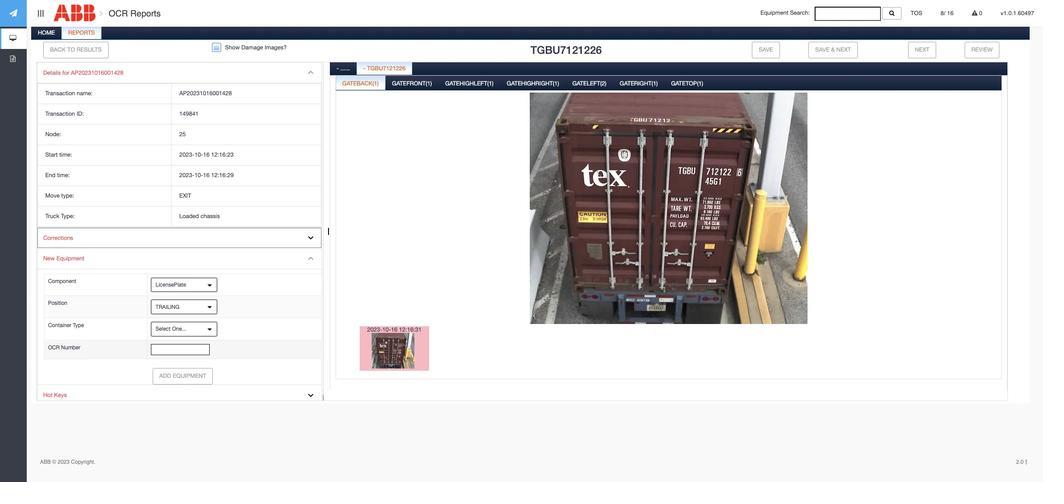 Task type: vqa. For each thing, say whether or not it's contained in the screenshot.


Task type: describe. For each thing, give the bounding box(es) containing it.
transaction id:
[[45, 111, 84, 117]]

ocr for ocr number
[[48, 345, 60, 351]]

ocr for ocr reports
[[109, 8, 128, 18]]

name:
[[77, 90, 93, 97]]

review button
[[965, 42, 1000, 58]]

tos
[[911, 10, 923, 16]]

start
[[45, 151, 58, 158]]

exit
[[179, 192, 191, 199]]

- for - ......
[[337, 65, 339, 72]]

2023-10-16 12:16:31
[[367, 326, 422, 333]]

position
[[48, 300, 67, 307]]

2 horizontal spatial equipment
[[761, 9, 789, 16]]

reports link
[[62, 24, 101, 42]]

container type
[[48, 323, 84, 329]]

back to results
[[50, 46, 102, 53]]

equipment for add equipment
[[173, 373, 206, 379]]

row group inside menu item
[[38, 84, 321, 227]]

12:16:31
[[399, 326, 422, 333]]

to
[[67, 46, 75, 53]]

tab list containing gateback(1)
[[336, 75, 1002, 405]]

search:
[[790, 9, 810, 16]]

new equipment
[[43, 255, 84, 262]]

menu inside 'tgbu7121226' tab list
[[37, 62, 322, 406]]

long arrow up image
[[1025, 460, 1028, 465]]

transaction name:
[[45, 90, 93, 97]]

v1.0.1.60497
[[1001, 10, 1034, 16]]

damage
[[241, 44, 263, 51]]

16 for 2023-10-16 12:16:31
[[391, 326, 398, 333]]

type:
[[61, 213, 75, 219]]

new equipment link
[[37, 249, 321, 269]]

review
[[972, 46, 993, 53]]

node:
[[45, 131, 61, 138]]

end
[[45, 172, 55, 179]]

8/ 16 button
[[932, 0, 963, 27]]

search image
[[889, 10, 895, 16]]

type
[[73, 323, 84, 329]]

details
[[43, 69, 61, 76]]

loaded chassis
[[179, 213, 220, 219]]

transaction for transaction name:
[[45, 90, 75, 97]]

gatehighleft(1) link
[[439, 75, 500, 93]]

truck type:
[[45, 213, 75, 219]]

time: for start time:
[[59, 151, 72, 158]]

type:
[[61, 192, 74, 199]]

2023-10-16 12:16:23
[[179, 151, 234, 158]]

- tgbu7121226
[[363, 65, 406, 72]]

8/
[[941, 10, 946, 16]]

hot keys link
[[37, 385, 321, 406]]

time: for end time:
[[57, 172, 70, 179]]

truck
[[45, 213, 59, 219]]

gateright(1)
[[620, 80, 658, 87]]

gateleft(2)
[[572, 80, 607, 87]]

abb © 2023 copyright.
[[40, 459, 95, 465]]

equipment search:
[[761, 9, 815, 16]]

2023-10-16 12:16:29
[[179, 172, 234, 179]]

2023- for 2023-10-16 12:16:23
[[179, 151, 194, 158]]

container
[[48, 323, 71, 329]]

- ...... link
[[330, 60, 356, 78]]

tos button
[[902, 0, 932, 27]]

menu item containing details for ap20231016001428
[[37, 63, 321, 228]]

ocr number
[[48, 345, 80, 351]]

tab list containing - ......
[[330, 60, 1008, 407]]

10- for 12:16:23
[[194, 151, 203, 158]]

back to results button
[[43, 42, 108, 58]]

keys
[[54, 392, 67, 399]]

one...
[[172, 326, 186, 332]]

bars image
[[37, 10, 45, 17]]

save button
[[752, 42, 780, 58]]

2023- for 2023-10-16 12:16:31
[[367, 326, 382, 333]]

save for save & next
[[815, 46, 830, 53]]

gateright(1) link
[[614, 75, 664, 93]]

save for save
[[759, 46, 773, 53]]

gatehighleft(1)
[[445, 80, 494, 87]]

number
[[61, 345, 80, 351]]

ap20231016001428 inside details for ap20231016001428 link
[[71, 69, 123, 76]]

©
[[52, 459, 56, 465]]

16 for 2023-10-16 12:16:29
[[203, 172, 210, 179]]

select one...
[[156, 326, 186, 332]]

show damage images?
[[225, 44, 287, 51]]

hot keys
[[43, 392, 67, 399]]

images?
[[265, 44, 287, 51]]

home
[[38, 29, 55, 36]]

end time:
[[45, 172, 70, 179]]

gatehighright(1)
[[507, 80, 559, 87]]

1 horizontal spatial reports
[[130, 8, 161, 18]]

gatetop(1)
[[671, 80, 703, 87]]



Task type: locate. For each thing, give the bounding box(es) containing it.
16 inside "dropdown button"
[[947, 10, 954, 16]]

0 horizontal spatial tgbu7121226
[[367, 65, 406, 72]]

10- down 2023-10-16 12:16:23
[[194, 172, 203, 179]]

10- up '2023-10-16 12:16:29'
[[194, 151, 203, 158]]

equipment up hot keys link on the left of the page
[[173, 373, 206, 379]]

0 vertical spatial transaction
[[45, 90, 75, 97]]

menu item
[[37, 63, 321, 228], [37, 249, 322, 385]]

2023- up exit
[[179, 172, 194, 179]]

warning image
[[972, 10, 978, 16]]

none text field inside menu item
[[151, 344, 210, 355]]

1 horizontal spatial equipment
[[173, 373, 206, 379]]

ocr inside menu item
[[48, 345, 60, 351]]

tgbu7121226
[[531, 44, 602, 56], [367, 65, 406, 72]]

0 vertical spatial 2023-
[[179, 151, 194, 158]]

1 vertical spatial transaction
[[45, 111, 75, 117]]

1 horizontal spatial next
[[915, 46, 930, 53]]

move
[[45, 192, 60, 199]]

home link
[[32, 24, 61, 42]]

1 vertical spatial ocr
[[48, 345, 60, 351]]

2023-
[[179, 151, 194, 158], [179, 172, 194, 179], [367, 326, 382, 333]]

10- for 12:16:29
[[194, 172, 203, 179]]

save & next button
[[809, 42, 858, 58]]

149841
[[179, 111, 199, 117]]

equipment left the search:
[[761, 9, 789, 16]]

select
[[156, 326, 171, 332]]

......
[[340, 65, 350, 72]]

time: right end
[[57, 172, 70, 179]]

10- left 12:16:31
[[382, 326, 391, 333]]

1 vertical spatial 2023-
[[179, 172, 194, 179]]

2 menu item from the top
[[37, 249, 322, 385]]

menu containing details for ap20231016001428
[[37, 62, 322, 406]]

copyright.
[[71, 459, 95, 465]]

row group containing transaction name:
[[38, 84, 321, 227]]

None field
[[815, 7, 881, 21]]

save
[[759, 46, 773, 53], [815, 46, 830, 53]]

reports inside reports link
[[68, 29, 95, 36]]

ap20231016001428 up name:
[[71, 69, 123, 76]]

0 vertical spatial equipment
[[761, 9, 789, 16]]

ap20231016001428 up 149841
[[179, 90, 232, 97]]

next down tos dropdown button
[[915, 46, 930, 53]]

1 transaction from the top
[[45, 90, 75, 97]]

-
[[337, 65, 339, 72], [363, 65, 366, 72]]

equipment right new
[[56, 255, 84, 262]]

1 horizontal spatial tgbu7121226
[[531, 44, 602, 56]]

trailing
[[156, 304, 179, 310]]

0 vertical spatial 10-
[[194, 151, 203, 158]]

12:16:23
[[211, 151, 234, 158]]

new
[[43, 255, 55, 262]]

0 vertical spatial ocr
[[109, 8, 128, 18]]

10- inside tab list
[[382, 326, 391, 333]]

0 vertical spatial time:
[[59, 151, 72, 158]]

1 horizontal spatial ap20231016001428
[[179, 90, 232, 97]]

1 next from the left
[[837, 46, 851, 53]]

add
[[159, 373, 171, 379]]

results
[[77, 46, 102, 53]]

gateleft(2) link
[[566, 75, 613, 93]]

16 left 12:16:29
[[203, 172, 210, 179]]

row group
[[38, 84, 321, 227]]

10- for 12:16:31
[[382, 326, 391, 333]]

tgbu7121226 up gatefront(1)
[[367, 65, 406, 72]]

16 inside tab list
[[391, 326, 398, 333]]

1 save from the left
[[759, 46, 773, 53]]

show
[[225, 44, 240, 51]]

equipment
[[761, 9, 789, 16], [56, 255, 84, 262], [173, 373, 206, 379]]

tab list
[[330, 60, 1008, 407], [336, 75, 1002, 405]]

1 vertical spatial 10-
[[194, 172, 203, 179]]

1 vertical spatial menu item
[[37, 249, 322, 385]]

2 vertical spatial equipment
[[173, 373, 206, 379]]

2 vertical spatial 2023-
[[367, 326, 382, 333]]

save down the equipment search:
[[759, 46, 773, 53]]

1 - from the left
[[337, 65, 339, 72]]

1 horizontal spatial -
[[363, 65, 366, 72]]

gatehighright(1) link
[[501, 75, 565, 93]]

1 vertical spatial ap20231016001428
[[179, 90, 232, 97]]

transaction left id:
[[45, 111, 75, 117]]

1 vertical spatial tgbu7121226
[[367, 65, 406, 72]]

&
[[831, 46, 835, 53]]

0 vertical spatial ap20231016001428
[[71, 69, 123, 76]]

- ......
[[337, 65, 350, 72]]

2023- down 25
[[179, 151, 194, 158]]

ocr reports
[[106, 8, 161, 18]]

chassis
[[201, 213, 220, 219]]

0 horizontal spatial save
[[759, 46, 773, 53]]

tgbu7121226 inside "- tgbu7121226" link
[[367, 65, 406, 72]]

0
[[978, 10, 983, 16]]

2 - from the left
[[363, 65, 366, 72]]

gatetop(1) link
[[665, 75, 710, 93]]

0 horizontal spatial -
[[337, 65, 339, 72]]

component
[[48, 278, 76, 284]]

1 vertical spatial reports
[[68, 29, 95, 36]]

tgbu7121226 up gateleft(2)
[[531, 44, 602, 56]]

0 horizontal spatial reports
[[68, 29, 95, 36]]

16 left the 12:16:23
[[203, 151, 210, 158]]

10-
[[194, 151, 203, 158], [194, 172, 203, 179], [382, 326, 391, 333]]

navigation
[[0, 0, 27, 69]]

next button
[[908, 42, 936, 58]]

move type:
[[45, 192, 74, 199]]

1 horizontal spatial save
[[815, 46, 830, 53]]

- tgbu7121226 link
[[357, 60, 412, 78]]

0 vertical spatial menu item
[[37, 63, 321, 228]]

licenseplate
[[156, 282, 186, 288]]

gateback(1) link
[[336, 75, 385, 93]]

equipment for new equipment
[[56, 255, 84, 262]]

corrections
[[43, 235, 73, 241]]

ap20231016001428
[[71, 69, 123, 76], [179, 90, 232, 97]]

0 vertical spatial reports
[[130, 8, 161, 18]]

transaction for transaction id:
[[45, 111, 75, 117]]

0 horizontal spatial ocr
[[48, 345, 60, 351]]

reports
[[130, 8, 161, 18], [68, 29, 95, 36]]

12:16:29
[[211, 172, 234, 179]]

2023
[[58, 459, 70, 465]]

16 right 8/
[[947, 10, 954, 16]]

0 horizontal spatial ap20231016001428
[[71, 69, 123, 76]]

transaction up transaction id:
[[45, 90, 75, 97]]

2023- left 12:16:31
[[367, 326, 382, 333]]

time:
[[59, 151, 72, 158], [57, 172, 70, 179]]

16 left 12:16:31
[[391, 326, 398, 333]]

2 save from the left
[[815, 46, 830, 53]]

equipment inside button
[[173, 373, 206, 379]]

gatefront(1) link
[[386, 75, 438, 93]]

2023- for 2023-10-16 12:16:29
[[179, 172, 194, 179]]

loaded
[[179, 213, 199, 219]]

25
[[179, 131, 186, 138]]

next right &
[[837, 46, 851, 53]]

16 for 2023-10-16 12:16:23
[[203, 151, 210, 158]]

1 vertical spatial time:
[[57, 172, 70, 179]]

0 horizontal spatial next
[[837, 46, 851, 53]]

0 button
[[963, 0, 992, 27]]

hot
[[43, 392, 53, 399]]

2 next from the left
[[915, 46, 930, 53]]

details for ap20231016001428
[[43, 69, 123, 76]]

transaction
[[45, 90, 75, 97], [45, 111, 75, 117]]

time: right the start
[[59, 151, 72, 158]]

2 transaction from the top
[[45, 111, 75, 117]]

gatefront(1)
[[392, 80, 432, 87]]

- for - tgbu7121226
[[363, 65, 366, 72]]

abb
[[40, 459, 51, 465]]

1 vertical spatial equipment
[[56, 255, 84, 262]]

2.0
[[1017, 459, 1025, 465]]

0 vertical spatial tgbu7121226
[[531, 44, 602, 56]]

save & next
[[815, 46, 851, 53]]

corrections link
[[37, 228, 321, 249]]

next
[[837, 46, 851, 53], [915, 46, 930, 53]]

None text field
[[151, 344, 210, 355]]

8/ 16
[[941, 10, 954, 16]]

for
[[62, 69, 69, 76]]

add equipment button
[[153, 368, 213, 385]]

2 vertical spatial 10-
[[382, 326, 391, 333]]

- up gateback(1)
[[363, 65, 366, 72]]

menu item containing new equipment
[[37, 249, 322, 385]]

v1.0.1.60497 button
[[992, 0, 1043, 27]]

- left ......
[[337, 65, 339, 72]]

save left &
[[815, 46, 830, 53]]

1 horizontal spatial ocr
[[109, 8, 128, 18]]

back
[[50, 46, 66, 53]]

add equipment
[[159, 373, 206, 379]]

tgbu7121226 tab list
[[30, 24, 1030, 407]]

id:
[[77, 111, 84, 117]]

menu
[[37, 62, 322, 406]]

0 horizontal spatial equipment
[[56, 255, 84, 262]]

1 menu item from the top
[[37, 63, 321, 228]]

gateback(1)
[[342, 80, 379, 87]]

ocr
[[109, 8, 128, 18], [48, 345, 60, 351]]



